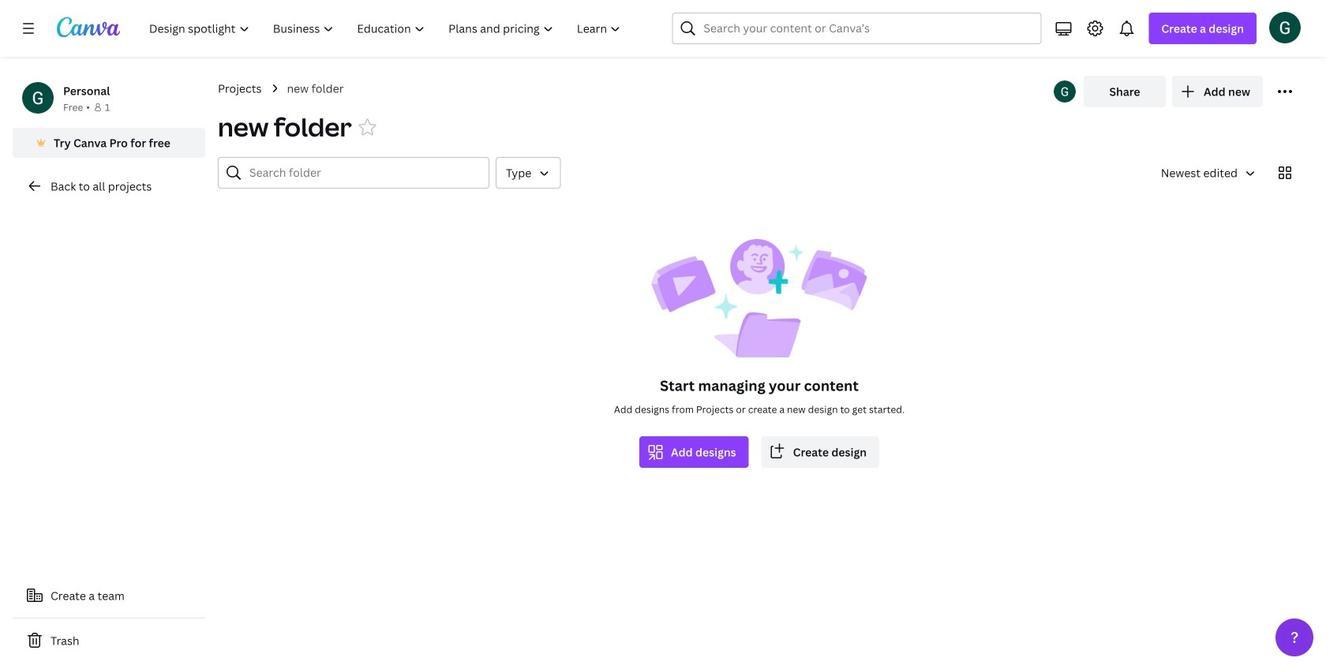 Task type: vqa. For each thing, say whether or not it's contained in the screenshot.
yellow and white modern training and development presentation GROUP
no



Task type: locate. For each thing, give the bounding box(es) containing it.
top level navigation element
[[139, 13, 634, 44]]

greg robinson image
[[1269, 12, 1301, 43]]

None search field
[[672, 13, 1041, 44]]

Sort by button
[[1148, 157, 1263, 189]]

Type button
[[496, 157, 561, 189]]



Task type: describe. For each thing, give the bounding box(es) containing it.
Search search field
[[704, 13, 1010, 43]]

Search folder search field
[[249, 158, 479, 188]]



